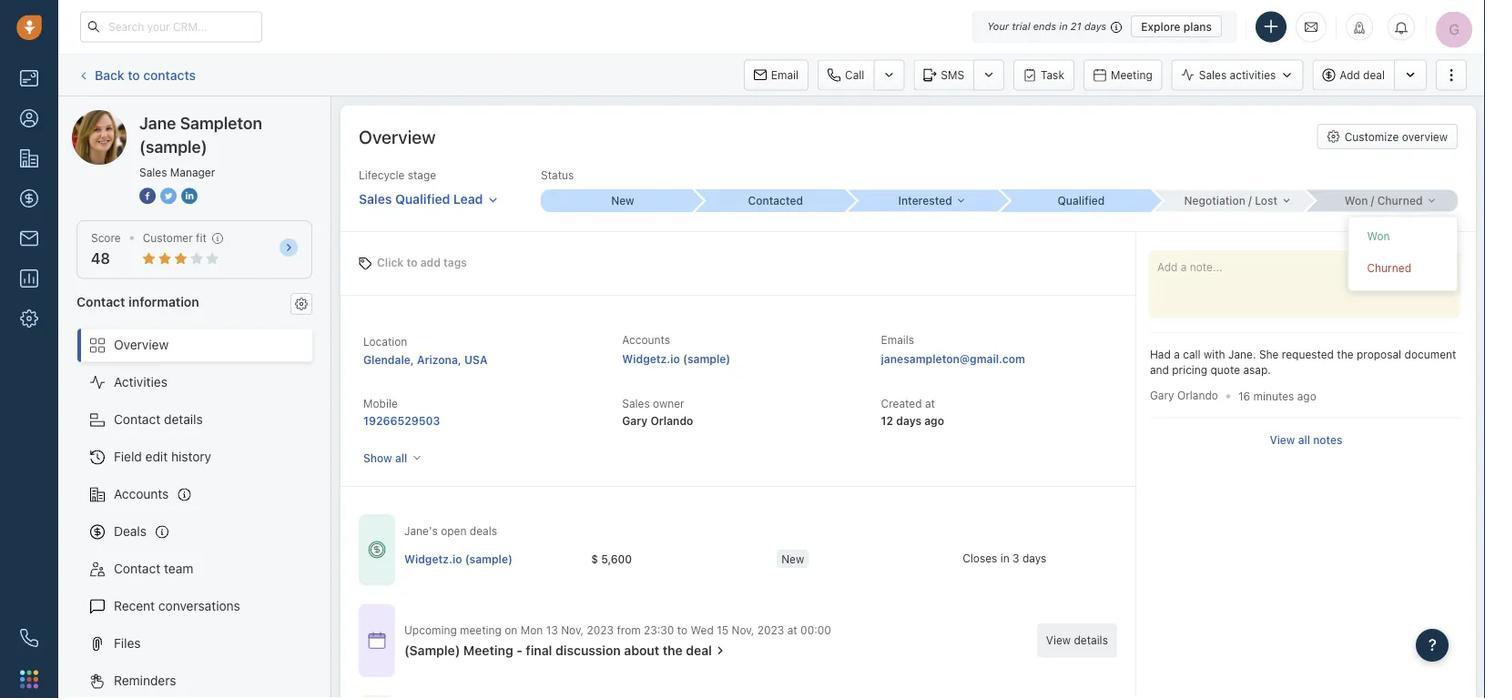 Task type: vqa. For each thing, say whether or not it's contained in the screenshot.
first the Gary Orlando Fri Nov 10, 2023 05:29 from the bottom
no



Task type: locate. For each thing, give the bounding box(es) containing it.
(sample) up manager
[[206, 110, 258, 125]]

won down won / churned dropdown button
[[1367, 230, 1390, 242]]

view inside 'link'
[[1270, 433, 1295, 446]]

0 horizontal spatial gary
[[622, 415, 648, 427]]

1 vertical spatial contact
[[114, 412, 161, 427]]

all for show
[[395, 452, 407, 465]]

meeting down 'explore'
[[1111, 69, 1153, 82]]

1 vertical spatial won
[[1367, 230, 1390, 242]]

1 horizontal spatial details
[[1074, 634, 1108, 647]]

1 vertical spatial widgetz.io (sample) link
[[404, 551, 513, 566]]

nov, right 13
[[561, 624, 584, 636]]

meeting down meeting
[[463, 643, 513, 658]]

contact down activities
[[114, 412, 161, 427]]

sales left activities
[[1199, 69, 1227, 81]]

1 horizontal spatial all
[[1298, 433, 1310, 446]]

sales qualified lead link
[[359, 183, 499, 209]]

gary down and
[[1150, 389, 1175, 402]]

1 horizontal spatial accounts
[[622, 334, 670, 347]]

1 vertical spatial new
[[782, 552, 804, 565]]

1 vertical spatial orlando
[[651, 415, 693, 427]]

fit
[[196, 232, 207, 245]]

overview up lifecycle stage
[[359, 126, 436, 147]]

widgetz.io (sample) link down the open
[[404, 551, 513, 566]]

1 horizontal spatial overview
[[359, 126, 436, 147]]

days down created
[[896, 415, 922, 427]]

sales activities button
[[1172, 60, 1313, 91], [1172, 60, 1304, 91]]

the down 23:30
[[663, 643, 683, 658]]

/ for won
[[1371, 195, 1375, 207]]

glendale, arizona, usa link
[[363, 353, 488, 366]]

1 horizontal spatial jane
[[139, 113, 176, 133]]

to
[[128, 67, 140, 82], [407, 256, 418, 269], [677, 624, 688, 636]]

0 vertical spatial all
[[1298, 433, 1310, 446]]

sales
[[1199, 69, 1227, 81], [139, 166, 167, 179], [359, 191, 392, 206], [622, 398, 650, 410]]

to for back
[[128, 67, 140, 82]]

final
[[526, 643, 552, 658]]

sales down 'lifecycle'
[[359, 191, 392, 206]]

0 vertical spatial orlando
[[1178, 389, 1219, 402]]

she
[[1259, 348, 1279, 361]]

phone element
[[11, 620, 47, 657]]

sampleton inside "jane sampleton (sample)"
[[180, 113, 262, 133]]

0 vertical spatial churned
[[1378, 195, 1423, 207]]

won down customize
[[1345, 195, 1368, 207]]

all left 'notes'
[[1298, 433, 1310, 446]]

1 vertical spatial all
[[395, 452, 407, 465]]

1 horizontal spatial new
[[782, 552, 804, 565]]

at inside created at 12 days ago
[[925, 398, 935, 410]]

sales owner gary orlando
[[622, 398, 693, 427]]

0 vertical spatial days
[[1085, 20, 1107, 32]]

days inside created at 12 days ago
[[896, 415, 922, 427]]

0 vertical spatial deal
[[1363, 69, 1385, 81]]

won
[[1345, 195, 1368, 207], [1367, 230, 1390, 242]]

accounts for accounts
[[114, 487, 169, 502]]

0 vertical spatial to
[[128, 67, 140, 82]]

emails
[[881, 334, 914, 347]]

lifecycle
[[359, 169, 405, 182]]

sales activities
[[1199, 69, 1276, 81]]

1 nov, from the left
[[561, 624, 584, 636]]

(sample)
[[404, 643, 460, 658]]

location glendale, arizona, usa
[[363, 335, 488, 366]]

widgetz.io up owner
[[622, 353, 680, 365]]

2 2023 from the left
[[758, 624, 784, 636]]

details for view details
[[1074, 634, 1108, 647]]

1 horizontal spatial nov,
[[732, 624, 754, 636]]

sales for sales manager
[[139, 166, 167, 179]]

12
[[881, 415, 893, 427]]

ago right 12
[[925, 415, 944, 427]]

0 horizontal spatial at
[[788, 624, 798, 636]]

overview up activities
[[114, 337, 169, 353]]

won inside dropdown button
[[1345, 195, 1368, 207]]

0 vertical spatial won
[[1345, 195, 1368, 207]]

0 horizontal spatial to
[[128, 67, 140, 82]]

days right the 21
[[1085, 20, 1107, 32]]

jane's open deals
[[404, 525, 497, 538]]

1 vertical spatial details
[[1074, 634, 1108, 647]]

meeting button
[[1084, 60, 1163, 91]]

/ for negotiation
[[1249, 195, 1252, 207]]

accounts up the deals
[[114, 487, 169, 502]]

1 horizontal spatial /
[[1371, 195, 1375, 207]]

deal right add
[[1363, 69, 1385, 81]]

2 nov, from the left
[[732, 624, 754, 636]]

0 vertical spatial details
[[164, 412, 203, 427]]

0 horizontal spatial details
[[164, 412, 203, 427]]

jane sampleton (sample) down contacts
[[108, 110, 258, 125]]

0 vertical spatial ago
[[1298, 390, 1317, 402]]

the left proposal
[[1337, 348, 1354, 361]]

churned down won / churned on the right top
[[1367, 262, 1412, 275]]

widgetz.io (sample) link
[[622, 353, 731, 365], [404, 551, 513, 566]]

0 horizontal spatial view
[[1046, 634, 1071, 647]]

explore
[[1141, 20, 1181, 33]]

wed
[[691, 624, 714, 636]]

orlando inside sales owner gary orlando
[[651, 415, 693, 427]]

accounts
[[622, 334, 670, 347], [114, 487, 169, 502]]

conversations
[[158, 599, 240, 614]]

orlando
[[1178, 389, 1219, 402], [651, 415, 693, 427]]

0 vertical spatial at
[[925, 398, 935, 410]]

0 horizontal spatial deal
[[686, 643, 712, 658]]

row
[[404, 540, 1149, 578]]

1 horizontal spatial gary
[[1150, 389, 1175, 402]]

sampleton up manager
[[180, 113, 262, 133]]

churned down customize overview
[[1378, 195, 1423, 207]]

at left 00:00
[[788, 624, 798, 636]]

ago right minutes
[[1298, 390, 1317, 402]]

1 horizontal spatial 2023
[[758, 624, 784, 636]]

on
[[505, 624, 518, 636]]

details
[[164, 412, 203, 427], [1074, 634, 1108, 647]]

1 horizontal spatial days
[[1023, 551, 1047, 564]]

1 horizontal spatial to
[[407, 256, 418, 269]]

1 vertical spatial in
[[1001, 551, 1010, 564]]

0 horizontal spatial ago
[[925, 415, 944, 427]]

0 horizontal spatial overview
[[114, 337, 169, 353]]

accounts up owner
[[622, 334, 670, 347]]

notes
[[1313, 433, 1343, 446]]

0 vertical spatial view
[[1270, 433, 1295, 446]]

email button
[[744, 60, 809, 91]]

/ down customize
[[1371, 195, 1375, 207]]

all right show
[[395, 452, 407, 465]]

contact up 'recent'
[[114, 562, 161, 577]]

0 horizontal spatial jane
[[108, 110, 136, 125]]

/ left lost
[[1249, 195, 1252, 207]]

1 / from the left
[[1249, 195, 1252, 207]]

view for view details
[[1046, 634, 1071, 647]]

contact down 48
[[77, 294, 125, 309]]

all inside 'link'
[[1298, 433, 1310, 446]]

jane
[[108, 110, 136, 125], [139, 113, 176, 133]]

mobile
[[363, 398, 398, 410]]

qualified link
[[1000, 190, 1152, 212]]

(sample) up owner
[[683, 353, 731, 365]]

1 horizontal spatial container_wx8msf4aqz5i3rn1 image
[[714, 645, 727, 657]]

interested
[[898, 195, 952, 207]]

contact
[[77, 294, 125, 309], [114, 412, 161, 427], [114, 562, 161, 577]]

facebook circled image
[[139, 186, 156, 205]]

1 horizontal spatial view
[[1270, 433, 1295, 446]]

sales left owner
[[622, 398, 650, 410]]

had a call with jane. she requested the proposal document and pricing quote asap.
[[1150, 348, 1457, 377]]

16
[[1239, 390, 1251, 402]]

2023 left 00:00
[[758, 624, 784, 636]]

negotiation / lost button
[[1152, 190, 1305, 212]]

1 vertical spatial view
[[1046, 634, 1071, 647]]

1 horizontal spatial meeting
[[1111, 69, 1153, 82]]

to left add
[[407, 256, 418, 269]]

/ inside button
[[1249, 195, 1252, 207]]

0 horizontal spatial all
[[395, 452, 407, 465]]

0 vertical spatial contact
[[77, 294, 125, 309]]

2 vertical spatial contact
[[114, 562, 161, 577]]

lost
[[1255, 195, 1278, 207]]

0 vertical spatial widgetz.io
[[622, 353, 680, 365]]

1 horizontal spatial orlando
[[1178, 389, 1219, 402]]

0 horizontal spatial orlando
[[651, 415, 693, 427]]

0 vertical spatial meeting
[[1111, 69, 1153, 82]]

lead
[[453, 191, 483, 206]]

container_wx8msf4aqz5i3rn1 image down 15
[[714, 645, 727, 657]]

customize
[[1345, 130, 1399, 143]]

qualified
[[395, 191, 450, 206], [1058, 195, 1105, 207]]

nov,
[[561, 624, 584, 636], [732, 624, 754, 636]]

lifecycle stage
[[359, 169, 436, 182]]

48 button
[[91, 250, 110, 267]]

interested button
[[847, 190, 1000, 212]]

mng settings image
[[295, 298, 308, 310]]

0 horizontal spatial widgetz.io
[[404, 552, 462, 565]]

container_wx8msf4aqz5i3rn1 image
[[368, 541, 386, 559]]

1 vertical spatial to
[[407, 256, 418, 269]]

details for contact details
[[164, 412, 203, 427]]

field
[[114, 450, 142, 465]]

gary
[[1150, 389, 1175, 402], [622, 415, 648, 427]]

in left 3
[[1001, 551, 1010, 564]]

1 horizontal spatial deal
[[1363, 69, 1385, 81]]

1 vertical spatial days
[[896, 415, 922, 427]]

Search your CRM... text field
[[80, 11, 262, 42]]

score
[[91, 232, 121, 245]]

won for won
[[1367, 230, 1390, 242]]

1 vertical spatial ago
[[925, 415, 944, 427]]

0 vertical spatial gary
[[1150, 389, 1175, 402]]

0 horizontal spatial qualified
[[395, 191, 450, 206]]

to right back
[[128, 67, 140, 82]]

jane inside "jane sampleton (sample)"
[[139, 113, 176, 133]]

container_wx8msf4aqz5i3rn1 image
[[368, 632, 386, 650], [714, 645, 727, 657]]

2 horizontal spatial days
[[1085, 20, 1107, 32]]

click to add tags
[[377, 256, 467, 269]]

/ inside dropdown button
[[1371, 195, 1375, 207]]

widgetz.io down jane's
[[404, 552, 462, 565]]

jane down back
[[108, 110, 136, 125]]

activities
[[1230, 69, 1276, 81]]

0 horizontal spatial widgetz.io (sample) link
[[404, 551, 513, 566]]

0 horizontal spatial days
[[896, 415, 922, 427]]

contact for contact details
[[114, 412, 161, 427]]

from
[[617, 624, 641, 636]]

2023 up 'discussion'
[[587, 624, 614, 636]]

activities
[[114, 375, 168, 390]]

1 horizontal spatial the
[[1337, 348, 1354, 361]]

1 horizontal spatial ago
[[1298, 390, 1317, 402]]

linkedin circled image
[[181, 186, 198, 205]]

2023
[[587, 624, 614, 636], [758, 624, 784, 636]]

in left the 21
[[1059, 20, 1068, 32]]

to left "wed" in the bottom of the page
[[677, 624, 688, 636]]

contacted link
[[694, 190, 847, 212]]

1 2023 from the left
[[587, 624, 614, 636]]

days for closes in 3 days
[[1023, 551, 1047, 564]]

your
[[987, 20, 1009, 32]]

accounts widgetz.io (sample)
[[622, 334, 731, 365]]

nov, right 15
[[732, 624, 754, 636]]

orlando down owner
[[651, 415, 693, 427]]

to inside 'back to contacts' link
[[128, 67, 140, 82]]

1 horizontal spatial at
[[925, 398, 935, 410]]

meeting
[[460, 624, 502, 636]]

document
[[1405, 348, 1457, 361]]

19266529503
[[363, 415, 440, 427]]

15
[[717, 624, 729, 636]]

0 vertical spatial widgetz.io (sample) link
[[622, 353, 731, 365]]

widgetz.io (sample) link up owner
[[622, 353, 731, 365]]

0 horizontal spatial /
[[1249, 195, 1252, 207]]

orlando down the pricing
[[1178, 389, 1219, 402]]

gary down 'accounts widgetz.io (sample)'
[[622, 415, 648, 427]]

sales up facebook circled image
[[139, 166, 167, 179]]

2 vertical spatial to
[[677, 624, 688, 636]]

deal down "wed" in the bottom of the page
[[686, 643, 712, 658]]

0 vertical spatial accounts
[[622, 334, 670, 347]]

jane down contacts
[[139, 113, 176, 133]]

sampleton down contacts
[[140, 110, 203, 125]]

days right 3
[[1023, 551, 1047, 564]]

1 vertical spatial accounts
[[114, 487, 169, 502]]

jane's
[[404, 525, 438, 538]]

0 horizontal spatial nov,
[[561, 624, 584, 636]]

manager
[[170, 166, 215, 179]]

sales for sales qualified lead
[[359, 191, 392, 206]]

1 horizontal spatial widgetz.io (sample) link
[[622, 353, 731, 365]]

1 vertical spatial gary
[[622, 415, 648, 427]]

0 vertical spatial in
[[1059, 20, 1068, 32]]

overview
[[1402, 130, 1448, 143]]

0 horizontal spatial accounts
[[114, 487, 169, 502]]

0 vertical spatial new
[[611, 195, 635, 207]]

field edit history
[[114, 450, 211, 465]]

contact information
[[77, 294, 199, 309]]

days for created at 12 days ago
[[896, 415, 922, 427]]

click
[[377, 256, 404, 269]]

0 horizontal spatial the
[[663, 643, 683, 658]]

all for view
[[1298, 433, 1310, 446]]

widgetz.io inside 'accounts widgetz.io (sample)'
[[622, 353, 680, 365]]

0 horizontal spatial meeting
[[463, 643, 513, 658]]

$
[[591, 552, 598, 565]]

add
[[1340, 69, 1360, 81]]

2 / from the left
[[1371, 195, 1375, 207]]

0 horizontal spatial 2023
[[587, 624, 614, 636]]

at right created
[[925, 398, 935, 410]]

with
[[1204, 348, 1226, 361]]

(sample) down deals
[[465, 552, 513, 565]]

(sample) up the sales manager
[[139, 137, 207, 156]]

contact for contact team
[[114, 562, 161, 577]]

accounts inside 'accounts widgetz.io (sample)'
[[622, 334, 670, 347]]

add deal button
[[1313, 60, 1394, 91]]

accounts for accounts widgetz.io (sample)
[[622, 334, 670, 347]]

churned inside dropdown button
[[1378, 195, 1423, 207]]

1 vertical spatial meeting
[[463, 643, 513, 658]]

contact team
[[114, 562, 193, 577]]

1 vertical spatial at
[[788, 624, 798, 636]]

(sample)
[[206, 110, 258, 125], [139, 137, 207, 156], [683, 353, 731, 365], [465, 552, 513, 565]]

container_wx8msf4aqz5i3rn1 image left 'upcoming'
[[368, 632, 386, 650]]

1 horizontal spatial widgetz.io
[[622, 353, 680, 365]]

0 vertical spatial the
[[1337, 348, 1354, 361]]

won / churned
[[1345, 195, 1423, 207]]

$ 5,600
[[591, 552, 632, 565]]

won / churned button
[[1305, 190, 1458, 212]]

2 vertical spatial days
[[1023, 551, 1047, 564]]



Task type: describe. For each thing, give the bounding box(es) containing it.
view all notes link
[[1270, 432, 1343, 448]]

the inside had a call with jane. she requested the proposal document and pricing quote asap.
[[1337, 348, 1354, 361]]

explore plans
[[1141, 20, 1212, 33]]

19266529503 link
[[363, 415, 440, 427]]

and
[[1150, 364, 1169, 377]]

had
[[1150, 348, 1171, 361]]

reminders
[[114, 674, 176, 689]]

information
[[129, 294, 199, 309]]

1 vertical spatial widgetz.io
[[404, 552, 462, 565]]

0 horizontal spatial container_wx8msf4aqz5i3rn1 image
[[368, 632, 386, 650]]

gary inside sales owner gary orlando
[[622, 415, 648, 427]]

0 horizontal spatial in
[[1001, 551, 1010, 564]]

deals
[[470, 525, 497, 538]]

2 horizontal spatial to
[[677, 624, 688, 636]]

new link
[[541, 190, 694, 212]]

explore plans link
[[1131, 15, 1222, 37]]

gary orlando
[[1150, 389, 1219, 402]]

deals
[[114, 524, 147, 539]]

usa
[[464, 353, 488, 366]]

ends
[[1033, 20, 1057, 32]]

won for won / churned
[[1345, 195, 1368, 207]]

about
[[624, 643, 660, 658]]

call
[[845, 69, 865, 82]]

arizona,
[[417, 353, 462, 366]]

mon
[[521, 624, 543, 636]]

upcoming meeting on mon 13 nov, 2023 from 23:30 to wed 15 nov, 2023 at 00:00
[[404, 624, 831, 636]]

phone image
[[20, 629, 38, 648]]

recent
[[114, 599, 155, 614]]

sms button
[[914, 60, 974, 91]]

add
[[420, 256, 441, 269]]

email image
[[1305, 19, 1318, 34]]

customize overview button
[[1318, 124, 1458, 149]]

0 vertical spatial overview
[[359, 126, 436, 147]]

stage
[[408, 169, 436, 182]]

(sample) meeting - final discussion about the deal
[[404, 643, 712, 658]]

contacts
[[143, 67, 196, 82]]

jane.
[[1229, 348, 1256, 361]]

contacted
[[748, 195, 803, 207]]

21
[[1071, 20, 1082, 32]]

view details
[[1046, 634, 1108, 647]]

-
[[517, 643, 523, 658]]

show all
[[363, 452, 407, 465]]

deal inside button
[[1363, 69, 1385, 81]]

negotiation
[[1184, 195, 1246, 207]]

team
[[164, 562, 193, 577]]

view all notes
[[1270, 433, 1343, 446]]

(sample) inside "jane sampleton (sample)"
[[139, 137, 207, 156]]

(sample) inside 'accounts widgetz.io (sample)'
[[683, 353, 731, 365]]

requested
[[1282, 348, 1334, 361]]

created
[[881, 398, 922, 410]]

proposal
[[1357, 348, 1402, 361]]

twitter circled image
[[160, 186, 177, 205]]

row containing closes in 3 days
[[404, 540, 1149, 578]]

interested link
[[847, 190, 1000, 212]]

1 vertical spatial deal
[[686, 643, 712, 658]]

add deal
[[1340, 69, 1385, 81]]

score 48
[[91, 232, 121, 267]]

open
[[441, 525, 467, 538]]

freshworks switcher image
[[20, 671, 38, 689]]

back to contacts
[[95, 67, 196, 82]]

ago inside created at 12 days ago
[[925, 415, 944, 427]]

3
[[1013, 551, 1020, 564]]

negotiation / lost link
[[1152, 190, 1305, 212]]

task button
[[1014, 60, 1075, 91]]

1 vertical spatial the
[[663, 643, 683, 658]]

contact for contact information
[[77, 294, 125, 309]]

1 horizontal spatial qualified
[[1058, 195, 1105, 207]]

edit
[[145, 450, 168, 465]]

view for view all notes
[[1270, 433, 1295, 446]]

sales for sales activities
[[1199, 69, 1227, 81]]

mobile 19266529503
[[363, 398, 440, 427]]

pricing
[[1172, 364, 1208, 377]]

history
[[171, 450, 211, 465]]

call button
[[818, 60, 874, 91]]

(sample) inside row
[[465, 552, 513, 565]]

closes in 3 days
[[963, 551, 1047, 564]]

meeting inside button
[[1111, 69, 1153, 82]]

5,600
[[601, 552, 632, 565]]

48
[[91, 250, 110, 267]]

back to contacts link
[[77, 61, 197, 89]]

contact details
[[114, 412, 203, 427]]

janesampleton@gmail.com
[[881, 353, 1025, 365]]

trial
[[1012, 20, 1031, 32]]

view details link
[[1037, 624, 1117, 658]]

negotiation / lost
[[1184, 195, 1278, 207]]

1 vertical spatial overview
[[114, 337, 169, 353]]

status
[[541, 169, 574, 182]]

janesampleton@gmail.com link
[[881, 350, 1025, 368]]

to for click
[[407, 256, 418, 269]]

sales inside sales owner gary orlando
[[622, 398, 650, 410]]

upcoming
[[404, 624, 457, 636]]

16 minutes ago
[[1239, 390, 1317, 402]]

asap.
[[1244, 364, 1271, 377]]

discussion
[[556, 643, 621, 658]]

customer fit
[[143, 232, 207, 245]]

task
[[1041, 69, 1065, 82]]

tags
[[444, 256, 467, 269]]

jane sampleton (sample) up manager
[[139, 113, 262, 156]]

customize overview
[[1345, 130, 1448, 143]]

minutes
[[1254, 390, 1294, 402]]

1 vertical spatial churned
[[1367, 262, 1412, 275]]

show
[[363, 452, 392, 465]]

13
[[546, 624, 558, 636]]

customer
[[143, 232, 193, 245]]

1 horizontal spatial in
[[1059, 20, 1068, 32]]

0 horizontal spatial new
[[611, 195, 635, 207]]

location
[[363, 335, 407, 348]]

quote
[[1211, 364, 1240, 377]]

call
[[1183, 348, 1201, 361]]

your trial ends in 21 days
[[987, 20, 1107, 32]]



